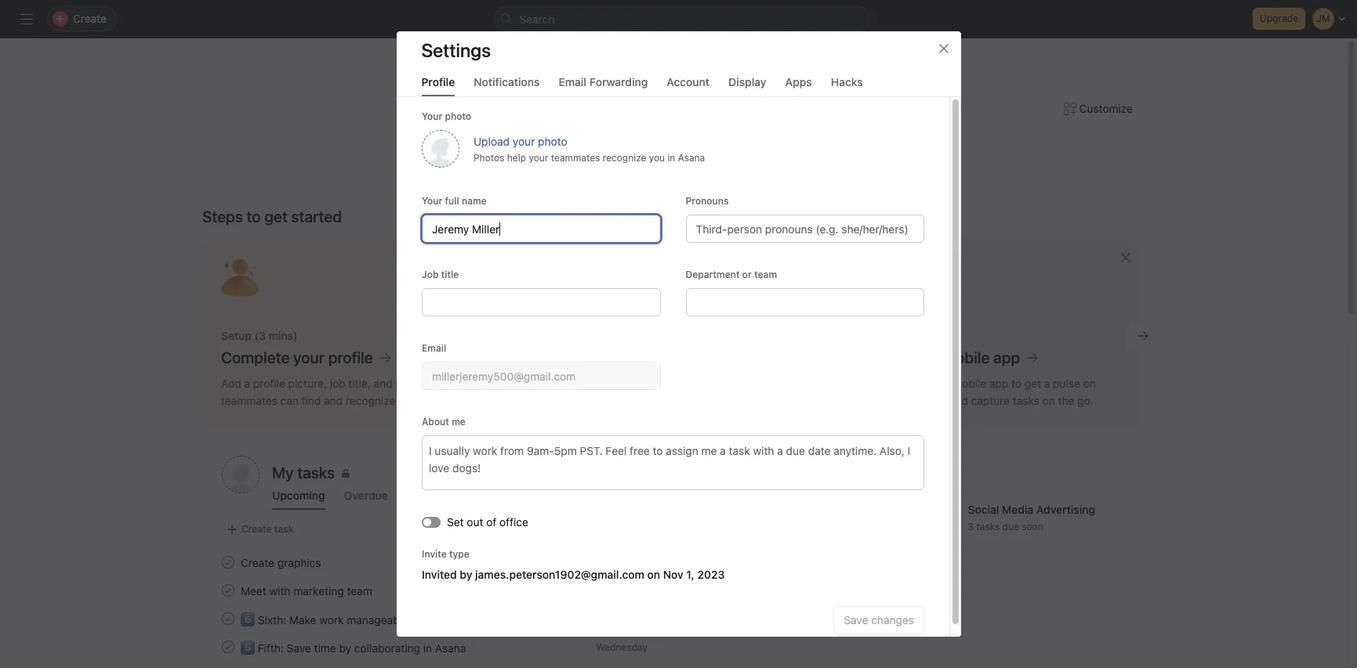 Task type: locate. For each thing, give the bounding box(es) containing it.
soon
[[1022, 522, 1043, 533]]

your left full
[[421, 195, 442, 207]]

media up due
[[1002, 504, 1033, 517]]

email inside button
[[559, 75, 586, 89]]

1 vertical spatial completed image
[[219, 638, 238, 657]]

completed image left 5️⃣ on the left bottom
[[219, 638, 238, 657]]

photo inside upload your photo photos help your teammates recognize you in asana
[[538, 134, 567, 148]]

completed image for meet
[[219, 582, 238, 601]]

social for social media advertising
[[555, 585, 582, 597]]

name
[[461, 195, 486, 207]]

completed checkbox down create task button
[[219, 553, 238, 572]]

email up about
[[421, 343, 446, 354]]

0 vertical spatial advertising
[[1036, 504, 1095, 517]]

1 vertical spatial in
[[423, 642, 432, 655]]

email forwarding
[[559, 75, 648, 89]]

to right steps
[[247, 208, 261, 226]]

good morning, jeremy
[[551, 133, 794, 163]]

you
[[648, 152, 664, 163]]

advertising inside social media advertising 3 tasks due soon
[[1036, 504, 1095, 517]]

0 horizontal spatial photo
[[445, 111, 471, 122]]

1 vertical spatial create
[[241, 556, 274, 570]]

add profile photo image
[[222, 456, 259, 494]]

1 horizontal spatial to
[[697, 198, 707, 211]]

media down invite type invited by james.peterson1902@gmail.com on nov 1, 2023 on the bottom
[[584, 585, 611, 597]]

create
[[241, 524, 272, 535], [241, 556, 274, 570]]

1 vertical spatial by
[[339, 642, 351, 655]]

2 your from the top
[[421, 195, 442, 207]]

work
[[319, 613, 344, 627]]

asana
[[678, 152, 705, 163], [435, 642, 466, 655]]

account
[[667, 75, 710, 89]]

0 vertical spatial save
[[843, 614, 868, 627]]

completed button
[[407, 489, 464, 510]]

asana right "collaborating"
[[435, 642, 466, 655]]

2023
[[697, 568, 724, 582]]

0 horizontal spatial social
[[555, 585, 582, 597]]

email
[[559, 75, 586, 89], [421, 343, 446, 354]]

display button
[[728, 75, 766, 96]]

social inside social media advertising 3 tasks due soon
[[968, 504, 999, 517]]

1 horizontal spatial photo
[[538, 134, 567, 148]]

social
[[968, 504, 999, 517], [555, 585, 582, 597]]

forwarding
[[589, 75, 648, 89]]

advertising for social media advertising 3 tasks due soon
[[1036, 504, 1095, 517]]

1 vertical spatial advertising
[[614, 585, 664, 597]]

1 horizontal spatial team
[[754, 269, 777, 281]]

to
[[697, 198, 707, 211], [247, 208, 261, 226]]

meet with marketing team
[[241, 584, 372, 598]]

0 vertical spatial completed image
[[219, 610, 238, 629]]

teammates
[[551, 152, 600, 163]]

None text field
[[421, 215, 660, 243], [685, 288, 924, 317], [421, 362, 660, 390], [421, 215, 660, 243], [685, 288, 924, 317], [421, 362, 660, 390]]

my tasks link
[[272, 463, 647, 484]]

6️⃣
[[241, 613, 255, 627]]

out
[[466, 516, 483, 529]]

completed image for 6️⃣
[[219, 610, 238, 629]]

overdue
[[344, 489, 388, 503]]

social up tasks
[[968, 504, 999, 517]]

upload
[[473, 134, 509, 148]]

make
[[289, 613, 316, 627]]

0 vertical spatial completed checkbox
[[219, 610, 238, 629]]

more
[[668, 198, 694, 211]]

save
[[843, 614, 868, 627], [287, 642, 311, 655]]

save inside the save changes button
[[843, 614, 868, 627]]

invite
[[421, 549, 446, 561]]

1 vertical spatial asana
[[435, 642, 466, 655]]

upgrade button
[[1253, 8, 1305, 30]]

create up the meet at the bottom of the page
[[241, 556, 274, 570]]

0 horizontal spatial advertising
[[614, 585, 664, 597]]

1 completed checkbox from the top
[[219, 553, 238, 572]]

0 vertical spatial create
[[241, 524, 272, 535]]

media
[[1002, 504, 1033, 517], [584, 585, 611, 597]]

completed
[[407, 489, 464, 503]]

0 horizontal spatial save
[[287, 642, 311, 655]]

completed image left the 6️⃣
[[219, 610, 238, 629]]

completed checkbox left 5️⃣ on the left bottom
[[219, 638, 238, 657]]

2 completed image from the top
[[219, 582, 238, 601]]

completed checkbox for 5️⃣
[[219, 638, 238, 657]]

team up manageable
[[347, 584, 372, 598]]

0 horizontal spatial by
[[339, 642, 351, 655]]

5️⃣ fifth: save time by collaborating in asana
[[241, 642, 466, 655]]

completed image left the meet at the bottom of the page
[[219, 582, 238, 601]]

upcoming
[[272, 489, 325, 503]]

hacks button
[[831, 75, 863, 96]]

0 horizontal spatial email
[[421, 343, 446, 354]]

1 horizontal spatial by
[[459, 568, 472, 582]]

by right time
[[339, 642, 351, 655]]

1 horizontal spatial asana
[[678, 152, 705, 163]]

completed image
[[219, 553, 238, 572], [219, 582, 238, 601]]

by
[[459, 568, 472, 582], [339, 642, 351, 655]]

due
[[1002, 522, 1019, 533]]

1 horizontal spatial email
[[559, 75, 586, 89]]

0 vertical spatial photo
[[445, 111, 471, 122]]

save changes button
[[833, 607, 924, 635]]

team
[[754, 269, 777, 281], [347, 584, 372, 598]]

1 vertical spatial completed checkbox
[[219, 582, 238, 601]]

1 horizontal spatial save
[[843, 614, 868, 627]]

0 vertical spatial asana
[[678, 152, 705, 163]]

upload new photo image
[[421, 130, 459, 168]]

about
[[421, 416, 449, 428]]

1 vertical spatial save
[[287, 642, 311, 655]]

your for your photo
[[421, 195, 442, 207]]

by down 'type'
[[459, 568, 472, 582]]

upload your photo button
[[473, 134, 567, 148]]

by inside invite type invited by james.peterson1902@gmail.com on nov 1, 2023
[[459, 568, 472, 582]]

0 vertical spatial your
[[512, 134, 535, 148]]

save left the changes
[[843, 614, 868, 627]]

0 vertical spatial social
[[968, 504, 999, 517]]

1 completed image from the top
[[219, 553, 238, 572]]

completed checkbox left the meet at the bottom of the page
[[219, 582, 238, 601]]

1 vertical spatial email
[[421, 343, 446, 354]]

Third-person pronouns (e.g. she/her/hers) text field
[[685, 215, 924, 243]]

0 vertical spatial completed image
[[219, 553, 238, 572]]

completed checkbox left the 6️⃣
[[219, 610, 238, 629]]

2 completed checkbox from the top
[[219, 638, 238, 657]]

0 vertical spatial team
[[754, 269, 777, 281]]

in right "collaborating"
[[423, 642, 432, 655]]

nov
[[663, 568, 683, 582]]

upgrade
[[1260, 13, 1298, 24]]

job
[[421, 269, 438, 281]]

2 completed image from the top
[[219, 638, 238, 657]]

1 vertical spatial media
[[584, 585, 611, 597]]

photo down profile button on the left of the page
[[445, 111, 471, 122]]

6️⃣ sixth: make work manageable
[[241, 613, 408, 627]]

create left task
[[241, 524, 272, 535]]

1 vertical spatial team
[[347, 584, 372, 598]]

social for social media advertising 3 tasks due soon
[[968, 504, 999, 517]]

completed checkbox for 6️⃣
[[219, 610, 238, 629]]

your for settings
[[421, 111, 442, 122]]

1 horizontal spatial in
[[667, 152, 675, 163]]

1 vertical spatial photo
[[538, 134, 567, 148]]

your
[[512, 134, 535, 148], [528, 152, 548, 163]]

morning,
[[616, 133, 709, 163]]

Completed checkbox
[[219, 610, 238, 629], [219, 638, 238, 657]]

Completed checkbox
[[219, 553, 238, 572], [219, 582, 238, 601]]

1 your from the top
[[421, 111, 442, 122]]

your up help
[[512, 134, 535, 148]]

2 completed checkbox from the top
[[219, 582, 238, 601]]

social down james.peterson1902@gmail.com
[[555, 585, 582, 597]]

1 horizontal spatial social
[[968, 504, 999, 517]]

0 vertical spatial media
[[1002, 504, 1033, 517]]

1 horizontal spatial media
[[1002, 504, 1033, 517]]

advertising down on
[[614, 585, 664, 597]]

0 vertical spatial completed checkbox
[[219, 553, 238, 572]]

0 horizontal spatial to
[[247, 208, 261, 226]]

or
[[742, 269, 751, 281]]

photo
[[445, 111, 471, 122], [538, 134, 567, 148]]

1 completed image from the top
[[219, 610, 238, 629]]

social media advertising
[[555, 585, 664, 597]]

your photo
[[421, 111, 471, 122]]

level
[[710, 198, 733, 211]]

advertising up soon
[[1036, 504, 1095, 517]]

media for social media advertising 3 tasks due soon
[[1002, 504, 1033, 517]]

media inside social media advertising 3 tasks due soon
[[1002, 504, 1033, 517]]

invited
[[421, 568, 456, 582]]

1,
[[686, 568, 694, 582]]

1 vertical spatial social
[[555, 585, 582, 597]]

in
[[667, 152, 675, 163], [423, 642, 432, 655]]

None text field
[[421, 288, 660, 317]]

wednesday
[[596, 642, 648, 653]]

1 horizontal spatial advertising
[[1036, 504, 1095, 517]]

0 horizontal spatial asana
[[435, 642, 466, 655]]

email for email
[[421, 343, 446, 354]]

0 horizontal spatial media
[[584, 585, 611, 597]]

social media advertising link
[[549, 583, 664, 599]]

your right help
[[528, 152, 548, 163]]

team right the or
[[754, 269, 777, 281]]

photo up teammates
[[538, 134, 567, 148]]

1 completed checkbox from the top
[[219, 610, 238, 629]]

email left 'forwarding' at the top left of the page
[[559, 75, 586, 89]]

0 vertical spatial email
[[559, 75, 586, 89]]

0 vertical spatial your
[[421, 111, 442, 122]]

your down profile button on the left of the page
[[421, 111, 442, 122]]

1 vertical spatial your
[[421, 195, 442, 207]]

0 vertical spatial in
[[667, 152, 675, 163]]

create inside button
[[241, 524, 272, 535]]

to left level at the top of the page
[[697, 198, 707, 211]]

1 vertical spatial completed image
[[219, 582, 238, 601]]

1 vertical spatial completed checkbox
[[219, 638, 238, 657]]

upcoming button
[[272, 489, 325, 510]]

completed image down create task button
[[219, 553, 238, 572]]

media for social media advertising
[[584, 585, 611, 597]]

completed image
[[219, 610, 238, 629], [219, 638, 238, 657]]

asana right you
[[678, 152, 705, 163]]

0 vertical spatial by
[[459, 568, 472, 582]]

save left time
[[287, 642, 311, 655]]

department
[[685, 269, 739, 281]]

in right you
[[667, 152, 675, 163]]

with
[[269, 584, 290, 598]]



Task type: vqa. For each thing, say whether or not it's contained in the screenshot.
Steps to get started at the left top of the page
yes



Task type: describe. For each thing, give the bounding box(es) containing it.
pronouns
[[685, 195, 728, 207]]

completed image for 5️⃣
[[219, 638, 238, 657]]

customize button
[[1053, 95, 1143, 123]]

get started
[[264, 208, 342, 226]]

office
[[499, 516, 528, 529]]

me
[[451, 416, 465, 428]]

4 more to level up
[[658, 198, 749, 211]]

hacks
[[831, 75, 863, 89]]

customize
[[1079, 102, 1133, 115]]

completed checkbox for meet with marketing team
[[219, 582, 238, 601]]

set
[[446, 516, 463, 529]]

steps
[[202, 208, 243, 226]]

I usually work from 9am-5pm PST. Feel free to assign me a task with a due date anytime. Also, I love dogs! text field
[[421, 436, 924, 491]]

title
[[441, 269, 458, 281]]

jeremy
[[715, 133, 794, 163]]

changes
[[871, 614, 914, 627]]

scroll card carousel right image
[[1137, 330, 1149, 343]]

display
[[728, 75, 766, 89]]

your full name
[[421, 195, 486, 207]]

close image
[[937, 42, 950, 55]]

3
[[968, 522, 974, 533]]

profile
[[421, 75, 455, 89]]

email for email forwarding
[[559, 75, 586, 89]]

recognize
[[602, 152, 646, 163]]

department or team
[[685, 269, 777, 281]]

of
[[486, 516, 496, 529]]

wednesday button
[[596, 642, 648, 653]]

fifth:
[[258, 642, 284, 655]]

task
[[274, 524, 294, 535]]

advertising for social media advertising
[[614, 585, 664, 597]]

manageable
[[347, 613, 408, 627]]

0 horizontal spatial in
[[423, 642, 432, 655]]

completed image for create
[[219, 553, 238, 572]]

up
[[736, 198, 749, 211]]

type
[[449, 549, 469, 561]]

about me
[[421, 416, 465, 428]]

apps
[[785, 75, 812, 89]]

create for create task
[[241, 524, 272, 535]]

on
[[647, 568, 660, 582]]

notifications button
[[474, 75, 540, 96]]

collaborating
[[354, 642, 420, 655]]

james.peterson1902@gmail.com
[[475, 568, 644, 582]]

profile button
[[421, 75, 455, 96]]

full
[[445, 195, 459, 207]]

time
[[314, 642, 336, 655]]

0 horizontal spatial team
[[347, 584, 372, 598]]

invite type invited by james.peterson1902@gmail.com on nov 1, 2023
[[421, 549, 724, 582]]

completed checkbox for create graphics
[[219, 553, 238, 572]]

help
[[507, 152, 526, 163]]

create task
[[241, 524, 294, 535]]

my tasks
[[272, 464, 335, 482]]

save changes
[[843, 614, 914, 627]]

create for create graphics
[[241, 556, 274, 570]]

apps button
[[785, 75, 812, 96]]

create task button
[[222, 519, 298, 541]]

5️⃣
[[241, 642, 255, 655]]

graphics
[[277, 556, 321, 570]]

4
[[658, 198, 665, 211]]

meet
[[241, 584, 266, 598]]

settings
[[421, 39, 491, 61]]

notifications
[[474, 75, 540, 89]]

photos
[[473, 152, 504, 163]]

marketing
[[293, 584, 344, 598]]

set out of office
[[446, 516, 528, 529]]

in inside upload your photo photos help your teammates recognize you in asana
[[667, 152, 675, 163]]

steps to get started
[[202, 208, 342, 226]]

job title
[[421, 269, 458, 281]]

set out of office switch
[[421, 517, 440, 528]]

social media advertising 3 tasks due soon
[[968, 504, 1095, 533]]

asana inside upload your photo photos help your teammates recognize you in asana
[[678, 152, 705, 163]]

email forwarding button
[[559, 75, 648, 96]]

tasks
[[976, 522, 1000, 533]]

1 vertical spatial your
[[528, 152, 548, 163]]

upload your photo photos help your teammates recognize you in asana
[[473, 134, 705, 163]]

account button
[[667, 75, 710, 96]]



